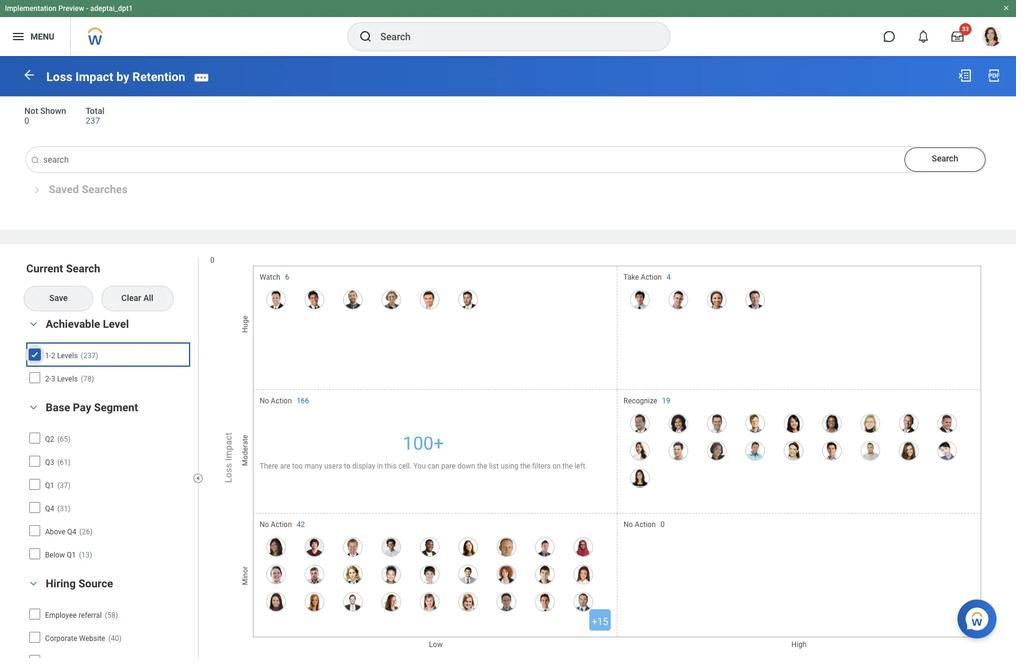 Task type: locate. For each thing, give the bounding box(es) containing it.
4
[[667, 273, 671, 281]]

check small image
[[27, 348, 42, 362]]

achievable
[[46, 317, 100, 330]]

action left 166
[[271, 397, 292, 405]]

demo_f365.jpg image
[[822, 414, 842, 433]]

0 vertical spatial q4
[[45, 504, 54, 513]]

0 horizontal spatial search
[[66, 262, 100, 275]]

demo_m018.png image
[[707, 414, 727, 433]]

impact left by
[[75, 69, 113, 84]]

0 vertical spatial q1
[[45, 481, 54, 490]]

q1
[[45, 481, 54, 490], [67, 551, 76, 559]]

demo_m188.png image
[[305, 290, 324, 309]]

no down demo_f070.png icon
[[624, 520, 633, 529]]

q4 left (31)
[[45, 504, 54, 513]]

1 vertical spatial q4
[[67, 528, 76, 536]]

achievable level group
[[24, 317, 192, 391]]

level
[[103, 317, 129, 330]]

no up demo_f116.png icon
[[260, 520, 269, 529]]

loss for loss impact
[[223, 463, 234, 483]]

0 horizontal spatial 0 button
[[24, 115, 31, 126]]

0 vertical spatial 0
[[24, 116, 29, 125]]

2 horizontal spatial 0
[[661, 520, 665, 529]]

segment
[[94, 401, 138, 414]]

employee
[[45, 611, 77, 620]]

istock 544960416_ji eun_nobackground.jpg image
[[630, 441, 650, 461]]

action for 166
[[271, 397, 292, 405]]

1 levels from the top
[[57, 351, 78, 360]]

6 button
[[285, 272, 291, 282]]

0 button for not shown 0
[[24, 115, 31, 126]]

(61)
[[57, 458, 70, 467]]

the left list at the left
[[477, 462, 487, 470]]

no left 166
[[260, 397, 269, 405]]

1 horizontal spatial impact
[[223, 432, 234, 461]]

(26)
[[79, 528, 93, 536]]

2-3 levels
[[45, 375, 78, 383]]

previous page image
[[22, 68, 37, 82]]

(31)
[[57, 504, 70, 513]]

1 vertical spatial loss
[[223, 463, 234, 483]]

demo_m049.png image
[[343, 290, 363, 309]]

achievable level
[[46, 317, 129, 330]]

0 horizontal spatial loss
[[46, 69, 72, 84]]

loss impact by retention
[[46, 69, 185, 84]]

1 horizontal spatial the
[[520, 462, 531, 470]]

0 horizontal spatial the
[[477, 462, 487, 470]]

q1 left (37)
[[45, 481, 54, 490]]

demo_m042.png image
[[266, 290, 286, 309]]

levels
[[57, 351, 78, 360], [57, 375, 78, 383]]

menu banner
[[0, 0, 1016, 56]]

action left 42
[[271, 520, 292, 529]]

0 horizontal spatial impact
[[75, 69, 113, 84]]

chevron down image inside achievable level group
[[26, 320, 41, 328]]

above q4
[[45, 528, 76, 536]]

there are too many users to display in this cell. you can pare down the list using the filters on the left.
[[260, 462, 587, 470]]

loss right previous page 'icon' on the top left
[[46, 69, 72, 84]]

search image
[[358, 29, 373, 44]]

demo_m037.jpg image
[[535, 537, 555, 557]]

1 horizontal spatial q1
[[67, 551, 76, 559]]

chevron down image inside hiring source group
[[26, 579, 41, 588]]

2 levels from the top
[[57, 375, 78, 383]]

impact
[[75, 69, 113, 84], [223, 432, 234, 461]]

2
[[51, 351, 55, 360]]

demo_m289.png image
[[343, 537, 363, 557]]

q4
[[45, 504, 54, 513], [67, 528, 76, 536]]

Loss Impact by Retention text field
[[26, 147, 986, 173]]

chevron down image left hiring
[[26, 579, 41, 588]]

1-
[[45, 351, 51, 360]]

hassan ghallab.png image
[[420, 537, 439, 557]]

237 button
[[86, 115, 102, 126]]

demo_m045.jpg image
[[305, 565, 324, 584]]

not shown 0
[[24, 106, 66, 125]]

chevron down image for hiring
[[26, 579, 41, 588]]

1 vertical spatial search
[[66, 262, 100, 275]]

demo_m125.png image
[[458, 290, 478, 309]]

action
[[641, 273, 662, 281], [271, 397, 292, 405], [271, 520, 292, 529], [635, 520, 656, 529]]

demo_f258.png image
[[420, 592, 439, 612]]

1 vertical spatial impact
[[223, 432, 234, 461]]

profile logan mcneil image
[[982, 27, 1001, 49]]

(40)
[[108, 634, 122, 643]]

1 horizontal spatial q4
[[67, 528, 76, 536]]

0 for not shown
[[24, 116, 29, 125]]

demo_f134.png image
[[343, 565, 363, 584]]

loss left moderate
[[223, 463, 234, 483]]

0
[[24, 116, 29, 125], [210, 256, 214, 265], [661, 520, 665, 529]]

the right the on
[[562, 462, 573, 470]]

0 vertical spatial loss
[[46, 69, 72, 84]]

by
[[116, 69, 129, 84]]

total
[[86, 106, 104, 116]]

there
[[260, 462, 278, 470]]

Search search field
[[24, 147, 986, 173]]

1 vertical spatial levels
[[57, 375, 78, 383]]

(78)
[[81, 375, 94, 383]]

2 vertical spatial 0
[[661, 520, 665, 529]]

search inside button
[[932, 154, 958, 164]]

implementation preview -   adeptai_dpt1
[[5, 4, 133, 13]]

loss impact
[[223, 432, 234, 483]]

chevron down image for achievable
[[26, 320, 41, 328]]

4 button
[[667, 272, 673, 282]]

q1 left (13)
[[67, 551, 76, 559]]

chevron down image
[[26, 320, 41, 328], [26, 579, 41, 588]]

loss
[[46, 69, 72, 84], [223, 463, 234, 483]]

retention
[[132, 69, 185, 84]]

impact left moderate
[[223, 432, 234, 461]]

demo_m107.png image
[[574, 592, 593, 612]]

0 vertical spatial levels
[[57, 351, 78, 360]]

0 inside not shown 0
[[24, 116, 29, 125]]

0 for no action
[[661, 520, 665, 529]]

0 vertical spatial search
[[932, 154, 958, 164]]

mateo carrillo sanz.jpg image
[[382, 537, 401, 557]]

demo_m278.png image
[[420, 290, 439, 309]]

166
[[297, 397, 309, 405]]

2 chevron down image from the top
[[26, 579, 41, 588]]

demo_m137.png image
[[535, 565, 555, 584]]

no for no action 166
[[260, 397, 269, 405]]

action for 42
[[271, 520, 292, 529]]

-
[[86, 4, 88, 13]]

total 237
[[86, 106, 104, 125]]

1 horizontal spatial loss
[[223, 463, 234, 483]]

0 horizontal spatial 0
[[24, 116, 29, 125]]

demo_f233.png image
[[784, 414, 803, 433]]

q4 left (26)
[[67, 528, 76, 536]]

0 vertical spatial chevron down image
[[26, 320, 41, 328]]

luis ruiz zafon.jpg image
[[305, 537, 324, 557]]

this
[[385, 462, 397, 470]]

no for no action 0
[[624, 520, 633, 529]]

2 horizontal spatial the
[[562, 462, 573, 470]]

save button
[[24, 286, 93, 311]]

1 vertical spatial 0 button
[[661, 520, 667, 529]]

justify image
[[11, 29, 26, 44]]

q3
[[45, 458, 54, 467]]

demo_f262.png image
[[458, 592, 478, 612]]

1 horizontal spatial 0 button
[[661, 520, 667, 529]]

demo_m079.png image
[[630, 290, 650, 309]]

adeptai_dpt1
[[90, 4, 133, 13]]

hiring source group
[[24, 576, 192, 658]]

hiring source button
[[46, 577, 113, 590]]

no for no action 42
[[260, 520, 269, 529]]

(13)
[[79, 551, 92, 559]]

3
[[51, 375, 55, 383]]

demo_f104.png image
[[861, 414, 880, 433]]

base pay segment button
[[46, 401, 138, 414]]

1 vertical spatial chevron down image
[[26, 579, 41, 588]]

demo_m072.png image
[[937, 414, 957, 433]]

achievable level tree
[[27, 345, 188, 389]]

istock 155428560.jpg image
[[343, 592, 363, 612]]

impact for loss impact by retention
[[75, 69, 113, 84]]

demo_f249.png image
[[420, 565, 439, 584]]

many
[[305, 462, 322, 470]]

demo_f116.png image
[[266, 537, 286, 557]]

2-
[[45, 375, 51, 383]]

the right using
[[520, 462, 531, 470]]

corporate website
[[45, 634, 105, 643]]

0 vertical spatial impact
[[75, 69, 113, 84]]

1 horizontal spatial search
[[932, 154, 958, 164]]

1 chevron down image from the top
[[26, 320, 41, 328]]

demo_f065.png image
[[382, 290, 401, 309]]

watch 6
[[260, 273, 289, 281]]

hiring source tree
[[29, 604, 188, 658]]

base pay segment
[[46, 401, 138, 414]]

chevron down image up check small image
[[26, 320, 41, 328]]

1 vertical spatial 0
[[210, 256, 214, 265]]

no action 42
[[260, 520, 305, 529]]

action left 4
[[641, 273, 662, 281]]

stephanie demo_f003.jpg image
[[382, 592, 401, 612]]

demo_f225.png image
[[266, 565, 286, 584]]

2 the from the left
[[520, 462, 531, 470]]

implementation
[[5, 4, 56, 13]]

0 vertical spatial 0 button
[[24, 115, 31, 126]]

the
[[477, 462, 487, 470], [520, 462, 531, 470], [562, 462, 573, 470]]

you
[[413, 462, 426, 470]]

action down demo_f070.png icon
[[635, 520, 656, 529]]

Search Workday  search field
[[380, 23, 645, 50]]

johanna schulz.jpg image
[[574, 537, 593, 557]]

100+ main content
[[0, 56, 1016, 658]]

levels right 2 at the bottom
[[57, 351, 78, 360]]

levels right 3
[[57, 375, 78, 383]]

demo_m367.jpg image
[[861, 441, 880, 461]]

rachelknightfinal.png image
[[784, 441, 803, 461]]

above
[[45, 528, 65, 536]]

minor
[[241, 566, 249, 585]]

presalesbld-1534 karl janowski.png image
[[497, 537, 516, 557]]



Task type: describe. For each thing, give the bounding box(es) containing it.
take
[[624, 273, 639, 281]]

demo_m245.png image
[[669, 290, 688, 309]]

19
[[662, 397, 670, 405]]

demo_f062.jpg image
[[937, 441, 957, 461]]

charlie smith demo_m167.png image
[[745, 414, 765, 433]]

search button
[[905, 148, 986, 172]]

q2
[[45, 435, 54, 443]]

recognize 19
[[624, 397, 670, 405]]

search image
[[30, 156, 40, 165]]

shown
[[40, 106, 66, 116]]

using
[[501, 462, 518, 470]]

can
[[428, 462, 439, 470]]

0 horizontal spatial q4
[[45, 504, 54, 513]]

source
[[78, 577, 113, 590]]

cell.
[[398, 462, 412, 470]]

huge
[[241, 316, 249, 333]]

(37)
[[57, 481, 70, 490]]

1 the from the left
[[477, 462, 487, 470]]

current search
[[26, 262, 100, 275]]

clear all
[[121, 293, 153, 303]]

33 button
[[944, 23, 972, 50]]

base pay segment group
[[24, 400, 192, 567]]

action for 0
[[635, 520, 656, 529]]

19 button
[[662, 396, 672, 406]]

are
[[280, 462, 290, 470]]

+15
[[592, 616, 608, 628]]

istock 184653112.jpg image
[[458, 565, 478, 584]]

clear all button
[[102, 286, 173, 311]]

no action 166
[[260, 397, 309, 405]]

menu
[[30, 31, 54, 41]]

display
[[352, 462, 375, 470]]

down
[[457, 462, 475, 470]]

base
[[46, 401, 70, 414]]

kya thomas.jpg image
[[497, 565, 516, 584]]

levels for 2-3 levels
[[57, 375, 78, 383]]

low
[[429, 640, 443, 649]]

demo_m130.png image
[[497, 592, 516, 612]]

on
[[552, 462, 561, 470]]

notifications large image
[[917, 30, 930, 43]]

demo_f173.png image
[[266, 592, 286, 612]]

demo_f106.png image
[[669, 414, 688, 433]]

demo_m151.png image
[[630, 414, 650, 433]]

left.
[[575, 462, 587, 470]]

loss impact by retention link
[[46, 69, 185, 84]]

search inside filter search box
[[66, 262, 100, 275]]

166 button
[[297, 396, 311, 406]]

demo_f070.png image
[[630, 468, 650, 488]]

close environment banner image
[[1003, 4, 1010, 12]]

1 horizontal spatial 0
[[210, 256, 214, 265]]

(237)
[[81, 351, 98, 360]]

high
[[792, 640, 807, 649]]

monique_demo_f102.png image
[[899, 441, 919, 461]]

demo_m067.png image
[[745, 441, 765, 461]]

1 vertical spatial q1
[[67, 551, 76, 559]]

33
[[962, 26, 969, 32]]

base pay segment tree
[[29, 428, 188, 565]]

237
[[86, 116, 100, 125]]

demo_f124.png image
[[707, 441, 727, 461]]

not
[[24, 106, 38, 116]]

no action 0
[[624, 520, 665, 529]]

3 the from the left
[[562, 462, 573, 470]]

demo_m093.png image
[[669, 441, 688, 461]]

in
[[377, 462, 383, 470]]

preview
[[58, 4, 84, 13]]

export to excel image
[[958, 68, 972, 83]]

demo_m250.png image
[[535, 592, 555, 612]]

website
[[79, 634, 105, 643]]

chevron down image
[[26, 403, 41, 412]]

6
[[285, 273, 289, 281]]

clear
[[121, 293, 141, 303]]

pare
[[441, 462, 456, 470]]

view printable version (pdf) image
[[987, 68, 1001, 83]]

menu button
[[0, 17, 70, 56]]

42 button
[[297, 520, 307, 529]]

(65)
[[57, 435, 70, 443]]

demo_f263.png image
[[574, 565, 593, 584]]

gregoire tisserand_m218.png image
[[899, 414, 919, 433]]

current
[[26, 262, 63, 275]]

achievable level button
[[46, 317, 129, 330]]

hiring source
[[46, 577, 113, 590]]

levels for 1-2 levels
[[57, 351, 78, 360]]

loss for loss impact by retention
[[46, 69, 72, 84]]

employee referral
[[45, 611, 102, 620]]

watch
[[260, 273, 280, 281]]

save
[[49, 293, 68, 303]]

filters
[[532, 462, 551, 470]]

impact for loss impact
[[223, 432, 234, 461]]

to
[[344, 462, 350, 470]]

action for 4
[[641, 273, 662, 281]]

demo_m290.png image
[[822, 441, 842, 461]]

42
[[297, 520, 305, 529]]

1-2 levels
[[45, 351, 78, 360]]

joybanks.png image
[[707, 290, 727, 309]]

too
[[292, 462, 303, 470]]

0 horizontal spatial q1
[[45, 481, 54, 490]]

(58)
[[105, 611, 118, 620]]

list
[[489, 462, 499, 470]]

users
[[324, 462, 342, 470]]

demo_m178.png image
[[745, 290, 765, 309]]

pay
[[73, 401, 91, 414]]

take action 4
[[624, 273, 671, 281]]

inbox large image
[[951, 30, 964, 43]]

demo_f364.jpg image
[[382, 565, 401, 584]]

corporate
[[45, 634, 77, 643]]

0 button for no action 0
[[661, 520, 667, 529]]

demo_f045.jpg image
[[458, 537, 478, 557]]

below q1
[[45, 551, 76, 559]]

demo_f257.png image
[[305, 592, 324, 612]]

moderate
[[241, 435, 249, 466]]

referral
[[79, 611, 102, 620]]

100+
[[403, 432, 444, 454]]

filter search field
[[24, 262, 200, 658]]



Task type: vqa. For each thing, say whether or not it's contained in the screenshot.
0 BUTTON related to Not Shown 0
yes



